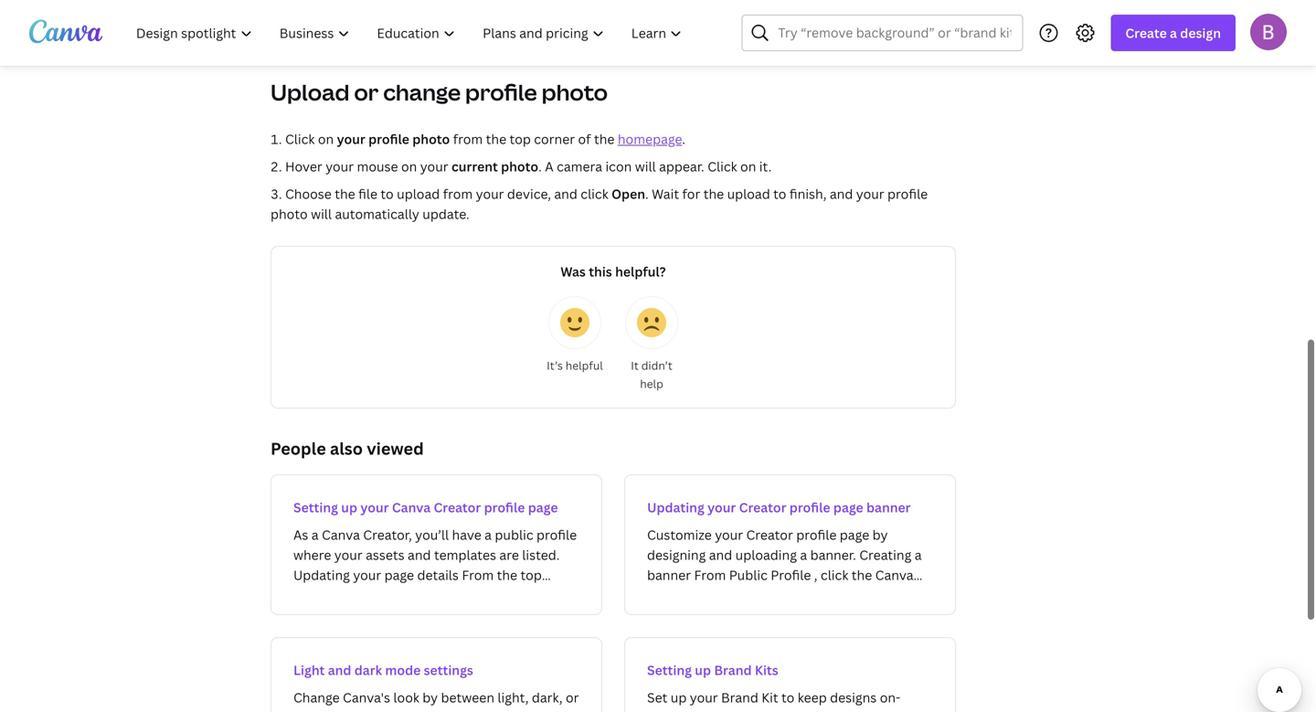 Task type: locate. For each thing, give the bounding box(es) containing it.
from
[[453, 130, 483, 148], [443, 185, 473, 202]]

top
[[510, 130, 531, 148]]

of
[[578, 130, 591, 148]]

from up the current
[[453, 130, 483, 148]]

on up hover
[[318, 130, 334, 148]]

will inside . wait for the upload to finish, and your profile photo will automatically update.
[[311, 205, 332, 223]]

from up update.
[[443, 185, 473, 202]]

updating your creator profile page banner
[[647, 499, 911, 516]]

and inside . wait for the upload to finish, and your profile photo will automatically update.
[[830, 185, 853, 202]]

1 horizontal spatial .
[[645, 185, 649, 202]]

1 horizontal spatial setting
[[647, 661, 692, 679]]

will for photo
[[311, 205, 332, 223]]

your
[[337, 130, 365, 148], [326, 158, 354, 175], [420, 158, 448, 175], [476, 185, 504, 202], [856, 185, 884, 202], [360, 499, 389, 516], [708, 499, 736, 516]]

1 vertical spatial from
[[443, 185, 473, 202]]

and
[[554, 185, 578, 202], [830, 185, 853, 202], [328, 661, 351, 679]]

0 horizontal spatial setting
[[293, 499, 338, 516]]

also
[[330, 437, 363, 460]]

1 vertical spatial will
[[311, 205, 332, 223]]

will right the icon
[[635, 158, 656, 175]]

1 horizontal spatial creator
[[739, 499, 786, 516]]

the right for
[[704, 185, 724, 202]]

1 horizontal spatial page
[[833, 499, 863, 516]]

0 horizontal spatial creator
[[434, 499, 481, 516]]

0 horizontal spatial upload
[[397, 185, 440, 202]]

upload for the
[[727, 185, 770, 202]]

0 horizontal spatial to
[[381, 185, 394, 202]]

2 to from the left
[[773, 185, 786, 202]]

upload up update.
[[397, 185, 440, 202]]

your down the current
[[476, 185, 504, 202]]

2 horizontal spatial .
[[682, 130, 685, 148]]

homepage link
[[618, 130, 682, 148]]

1 vertical spatial up
[[695, 661, 711, 679]]

the
[[486, 130, 506, 148], [594, 130, 615, 148], [335, 185, 355, 202], [704, 185, 724, 202]]

to right file on the top left
[[381, 185, 394, 202]]

profile for your
[[368, 130, 409, 148]]

settings
[[424, 661, 473, 679]]

updating your creator profile page banner link
[[624, 474, 956, 615]]

0 horizontal spatial .
[[538, 158, 542, 175]]

click
[[285, 130, 315, 148], [708, 158, 737, 175]]

a
[[1170, 24, 1177, 42]]

people also viewed
[[271, 437, 424, 460]]

up down the people also viewed
[[341, 499, 357, 516]]

file
[[358, 185, 377, 202]]

click
[[581, 185, 608, 202]]

canva
[[392, 499, 431, 516]]

1 upload from the left
[[397, 185, 440, 202]]

up for your
[[341, 499, 357, 516]]

creator right 'updating'
[[739, 499, 786, 516]]

create
[[1125, 24, 1167, 42]]

creator right canva
[[434, 499, 481, 516]]

upload
[[397, 185, 440, 202], [727, 185, 770, 202]]

the inside . wait for the upload to finish, and your profile photo will automatically update.
[[704, 185, 724, 202]]

1 horizontal spatial to
[[773, 185, 786, 202]]

upload down the it.
[[727, 185, 770, 202]]

. left "wait"
[[645, 185, 649, 202]]

brand
[[714, 661, 752, 679]]

page
[[528, 499, 558, 516], [833, 499, 863, 516]]

1 creator from the left
[[434, 499, 481, 516]]

click right appear.
[[708, 158, 737, 175]]

device,
[[507, 185, 551, 202]]

creator
[[434, 499, 481, 516], [739, 499, 786, 516]]

choose the file to upload from your device, and click open
[[285, 185, 645, 202]]

and right finish,
[[830, 185, 853, 202]]

0 vertical spatial up
[[341, 499, 357, 516]]

icon
[[605, 158, 632, 175]]

2 horizontal spatial on
[[740, 158, 756, 175]]

appear.
[[659, 158, 704, 175]]

to left finish,
[[773, 185, 786, 202]]

1 vertical spatial click
[[708, 158, 737, 175]]

your right hover
[[326, 158, 354, 175]]

setting left the brand
[[647, 661, 692, 679]]

2 creator from the left
[[739, 499, 786, 516]]

2 horizontal spatial and
[[830, 185, 853, 202]]

photo
[[542, 77, 608, 107], [412, 130, 450, 148], [501, 158, 538, 175], [271, 205, 308, 223]]

. wait for the upload to finish, and your profile photo will automatically update.
[[271, 185, 928, 223]]

1 horizontal spatial up
[[695, 661, 711, 679]]

1 page from the left
[[528, 499, 558, 516]]

mouse
[[357, 158, 398, 175]]

1 vertical spatial setting
[[647, 661, 692, 679]]

setting up your canva creator profile page
[[293, 499, 558, 516]]

upload
[[271, 77, 350, 107]]

and left dark
[[328, 661, 351, 679]]

up for brand
[[695, 661, 711, 679]]

it
[[631, 358, 639, 373]]

0 vertical spatial click
[[285, 130, 315, 148]]

to inside . wait for the upload to finish, and your profile photo will automatically update.
[[773, 185, 786, 202]]

on
[[318, 130, 334, 148], [401, 158, 417, 175], [740, 158, 756, 175]]

it's helpful
[[547, 358, 603, 373]]

change
[[383, 77, 461, 107]]

0 horizontal spatial click
[[285, 130, 315, 148]]

current
[[452, 158, 498, 175]]

1 horizontal spatial on
[[401, 158, 417, 175]]

click on your profile photo from the top corner of the homepage .
[[285, 130, 685, 148]]

will for icon
[[635, 158, 656, 175]]

open
[[612, 185, 645, 202]]

up left the brand
[[695, 661, 711, 679]]

update.
[[423, 205, 470, 223]]

. left a at top left
[[538, 158, 542, 175]]

automatically
[[335, 205, 419, 223]]

was
[[561, 263, 586, 280]]

1 horizontal spatial will
[[635, 158, 656, 175]]

. up appear.
[[682, 130, 685, 148]]

will
[[635, 158, 656, 175], [311, 205, 332, 223]]

upload inside . wait for the upload to finish, and your profile photo will automatically update.
[[727, 185, 770, 202]]

0 vertical spatial will
[[635, 158, 656, 175]]

your right finish,
[[856, 185, 884, 202]]

0 horizontal spatial page
[[528, 499, 558, 516]]

setting down "people"
[[293, 499, 338, 516]]

your inside . wait for the upload to finish, and your profile photo will automatically update.
[[856, 185, 884, 202]]

the right of
[[594, 130, 615, 148]]

profile
[[465, 77, 537, 107], [368, 130, 409, 148], [888, 185, 928, 202], [484, 499, 525, 516], [790, 499, 830, 516]]

setting up brand kits
[[647, 661, 778, 679]]

it's
[[547, 358, 563, 373]]

your left the current
[[420, 158, 448, 175]]

it.
[[759, 158, 772, 175]]

to
[[381, 185, 394, 202], [773, 185, 786, 202]]

up
[[341, 499, 357, 516], [695, 661, 711, 679]]

will down choose
[[311, 205, 332, 223]]

photo down choose
[[271, 205, 308, 223]]

people
[[271, 437, 326, 460]]

0 horizontal spatial up
[[341, 499, 357, 516]]

.
[[682, 130, 685, 148], [538, 158, 542, 175], [645, 185, 649, 202]]

your right 'updating'
[[708, 499, 736, 516]]

0 vertical spatial setting
[[293, 499, 338, 516]]

0 vertical spatial from
[[453, 130, 483, 148]]

click up hover
[[285, 130, 315, 148]]

2 upload from the left
[[727, 185, 770, 202]]

your left canva
[[360, 499, 389, 516]]

2 vertical spatial .
[[645, 185, 649, 202]]

on left the it.
[[740, 158, 756, 175]]

and left click
[[554, 185, 578, 202]]

helpful?
[[615, 263, 666, 280]]

photo inside . wait for the upload to finish, and your profile photo will automatically update.
[[271, 205, 308, 223]]

setting
[[293, 499, 338, 516], [647, 661, 692, 679]]

1 horizontal spatial upload
[[727, 185, 770, 202]]

your inside setting up your canva creator profile page link
[[360, 499, 389, 516]]

on right 'mouse'
[[401, 158, 417, 175]]

mode
[[385, 661, 421, 679]]

0 horizontal spatial will
[[311, 205, 332, 223]]

for
[[682, 185, 700, 202]]



Task type: describe. For each thing, give the bounding box(es) containing it.
help
[[640, 376, 663, 391]]

finish,
[[790, 185, 827, 202]]

setting up your canva creator profile page link
[[271, 474, 602, 615]]

wait
[[652, 185, 679, 202]]

light and dark mode settings
[[293, 661, 473, 679]]

top level navigation element
[[124, 15, 698, 51]]

profile for creator
[[790, 499, 830, 516]]

upload for to
[[397, 185, 440, 202]]

design
[[1180, 24, 1221, 42]]

hover
[[285, 158, 322, 175]]

0 vertical spatial .
[[682, 130, 685, 148]]

homepage
[[618, 130, 682, 148]]

your inside "updating your creator profile page banner" link
[[708, 499, 736, 516]]

1 horizontal spatial and
[[554, 185, 578, 202]]

photo down top
[[501, 158, 538, 175]]

1 vertical spatial .
[[538, 158, 542, 175]]

1 horizontal spatial click
[[708, 158, 737, 175]]

dark
[[354, 661, 382, 679]]

from for photo
[[453, 130, 483, 148]]

viewed
[[367, 437, 424, 460]]

create a design
[[1125, 24, 1221, 42]]

setting for setting up brand kits
[[647, 661, 692, 679]]

the left top
[[486, 130, 506, 148]]

🙂 image
[[560, 308, 590, 337]]

your up 'mouse'
[[337, 130, 365, 148]]

banner
[[866, 499, 911, 516]]

a
[[545, 158, 554, 175]]

create a design button
[[1111, 15, 1236, 51]]

bob builder image
[[1250, 13, 1287, 50]]

2 page from the left
[[833, 499, 863, 516]]

photo up of
[[542, 77, 608, 107]]

choose
[[285, 185, 332, 202]]

0 horizontal spatial on
[[318, 130, 334, 148]]

didn't
[[641, 358, 672, 373]]

kits
[[755, 661, 778, 679]]

helpful
[[566, 358, 603, 373]]

or
[[354, 77, 379, 107]]

updating
[[647, 499, 704, 516]]

this
[[589, 263, 612, 280]]

the left file on the top left
[[335, 185, 355, 202]]

hover your mouse on your current photo . a camera icon will appear. click on it.
[[285, 158, 772, 175]]

😔 image
[[637, 308, 666, 337]]

light
[[293, 661, 325, 679]]

setting up brand kits link
[[624, 637, 956, 712]]

corner
[[534, 130, 575, 148]]

light and dark mode settings link
[[271, 637, 602, 712]]

profile inside . wait for the upload to finish, and your profile photo will automatically update.
[[888, 185, 928, 202]]

it didn't help
[[631, 358, 672, 391]]

from for upload
[[443, 185, 473, 202]]

camera
[[557, 158, 602, 175]]

Try "remove background" or "brand kit" search field
[[778, 16, 1011, 50]]

1 to from the left
[[381, 185, 394, 202]]

. inside . wait for the upload to finish, and your profile photo will automatically update.
[[645, 185, 649, 202]]

was this helpful?
[[561, 263, 666, 280]]

photo down upload or change profile photo
[[412, 130, 450, 148]]

setting for setting up your canva creator profile page
[[293, 499, 338, 516]]

0 horizontal spatial and
[[328, 661, 351, 679]]

upload or change profile photo
[[271, 77, 608, 107]]

profile for change
[[465, 77, 537, 107]]



Task type: vqa. For each thing, say whether or not it's contained in the screenshot.
1st row from the bottom
no



